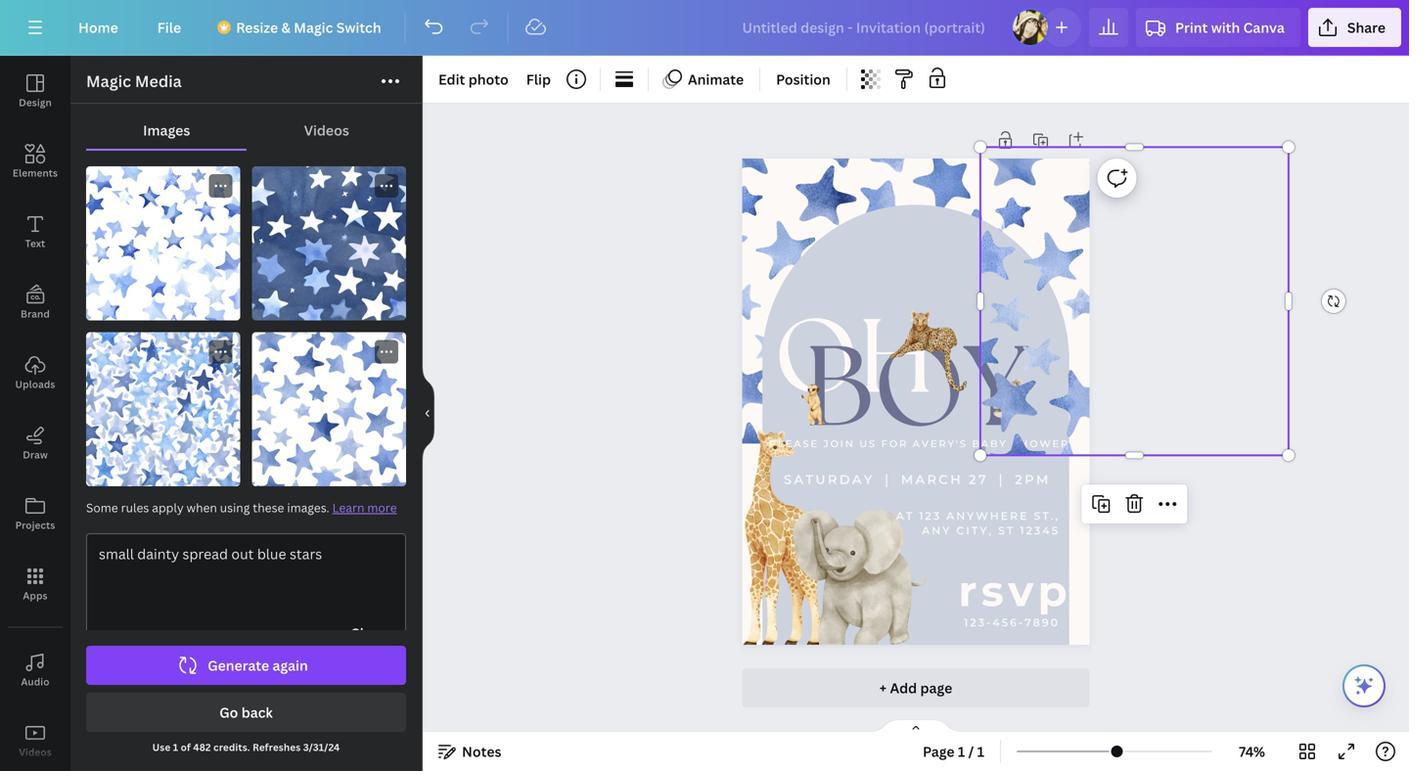 Task type: vqa. For each thing, say whether or not it's contained in the screenshot.
#007d2a image to the right
no



Task type: describe. For each thing, give the bounding box(es) containing it.
photo
[[469, 70, 509, 89]]

boy
[[805, 324, 1027, 451]]

when
[[187, 500, 217, 516]]

456-
[[993, 616, 1025, 629]]

draw button
[[0, 408, 70, 479]]

brand
[[21, 307, 50, 321]]

Enter 5+ words to describe... text field
[[87, 535, 405, 618]]

please
[[769, 438, 819, 450]]

3/31/24
[[303, 741, 340, 754]]

st.,
[[1034, 510, 1060, 523]]

magic inside button
[[294, 18, 333, 37]]

draw
[[23, 448, 48, 462]]

refreshes
[[253, 741, 301, 754]]

march
[[902, 472, 963, 487]]

generate
[[208, 656, 269, 675]]

anywhere
[[947, 510, 1029, 523]]

&
[[281, 18, 291, 37]]

saturday
[[784, 472, 875, 487]]

2 horizontal spatial 1
[[978, 743, 985, 761]]

edit photo
[[439, 70, 509, 89]]

back
[[242, 703, 273, 722]]

clear
[[350, 624, 386, 643]]

123-
[[964, 616, 993, 629]]

27
[[969, 472, 989, 487]]

resize & magic switch button
[[205, 8, 397, 47]]

clear button
[[343, 618, 394, 649]]

123
[[920, 510, 942, 523]]

file button
[[142, 8, 197, 47]]

learn more link
[[333, 500, 397, 516]]

12345
[[1021, 524, 1060, 537]]

switch
[[337, 18, 381, 37]]

share
[[1348, 18, 1386, 37]]

482
[[193, 741, 211, 754]]

rules
[[121, 500, 149, 516]]

resize
[[236, 18, 278, 37]]

page
[[921, 679, 953, 698]]

Design title text field
[[727, 8, 1004, 47]]

home link
[[63, 8, 134, 47]]

apps button
[[0, 549, 70, 620]]

file
[[157, 18, 181, 37]]

apply
[[152, 500, 184, 516]]

some
[[86, 500, 118, 516]]

main menu bar
[[0, 0, 1410, 56]]

resize & magic switch
[[236, 18, 381, 37]]

any
[[922, 524, 952, 537]]

7890
[[1025, 616, 1060, 629]]

images.
[[287, 500, 330, 516]]

2 │ from the left
[[995, 472, 1010, 487]]

side panel tab list
[[0, 56, 70, 771]]

design
[[19, 96, 52, 109]]

0 vertical spatial videos
[[304, 121, 349, 140]]

baby
[[973, 438, 1008, 450]]

magic media
[[86, 70, 182, 92]]

1 for /
[[958, 743, 966, 761]]

edit
[[439, 70, 465, 89]]

uploads
[[15, 378, 55, 391]]

/
[[969, 743, 974, 761]]

74% button
[[1221, 736, 1285, 768]]

again
[[273, 656, 308, 675]]

us
[[860, 438, 877, 450]]

2pm
[[1015, 472, 1051, 487]]

st
[[999, 524, 1016, 537]]

saturday │ march 27 │ 2pm
[[784, 472, 1051, 487]]

at 123 anywhere st., any city, st 12345
[[897, 510, 1060, 537]]

media
[[135, 70, 182, 92]]

page 1 / 1
[[923, 743, 985, 761]]

0 vertical spatial videos button
[[247, 112, 406, 149]]

go
[[220, 703, 238, 722]]

page
[[923, 743, 955, 761]]

uploads button
[[0, 338, 70, 408]]



Task type: locate. For each thing, give the bounding box(es) containing it.
canva assistant image
[[1353, 675, 1377, 698]]

images
[[143, 121, 190, 140]]

0 vertical spatial magic
[[294, 18, 333, 37]]

notes button
[[431, 736, 510, 768]]

edit photo button
[[431, 64, 517, 95]]

1 horizontal spatial │
[[995, 472, 1010, 487]]

elements button
[[0, 126, 70, 197]]

projects
[[15, 519, 55, 532]]

share button
[[1309, 8, 1402, 47]]

some rules apply when using these images. learn more
[[86, 500, 397, 516]]

1 vertical spatial videos
[[19, 746, 52, 759]]

+
[[880, 679, 887, 698]]

flip button
[[519, 64, 559, 95]]

go back
[[220, 703, 273, 722]]

more
[[367, 500, 397, 516]]

print with canva button
[[1137, 8, 1301, 47]]

animate
[[688, 70, 744, 89]]

magic left media
[[86, 70, 131, 92]]

print
[[1176, 18, 1208, 37]]

+ add page
[[880, 679, 953, 698]]

74%
[[1240, 743, 1266, 761]]

123-456-7890
[[964, 616, 1060, 629]]

text
[[25, 237, 45, 250]]

projects button
[[0, 479, 70, 549]]

1 left "of"
[[173, 741, 178, 754]]

use
[[152, 741, 171, 754]]

magic right the &
[[294, 18, 333, 37]]

canva
[[1244, 18, 1285, 37]]

│ right the 27 on the right of the page
[[995, 472, 1010, 487]]

credits.
[[213, 741, 250, 754]]

0 horizontal spatial │
[[881, 472, 896, 487]]

go back button
[[86, 693, 406, 732]]

1 │ from the left
[[881, 472, 896, 487]]

please join us for avery's baby shower
[[769, 438, 1070, 450]]

join
[[824, 438, 855, 450]]

text button
[[0, 197, 70, 267]]

small dainty spread out blue stars image
[[86, 166, 240, 321], [252, 166, 406, 321], [86, 332, 240, 487], [252, 332, 406, 487]]

1 vertical spatial videos button
[[0, 706, 70, 771]]

1 horizontal spatial 1
[[958, 743, 966, 761]]

position button
[[769, 64, 839, 95]]

with
[[1212, 18, 1241, 37]]

1 horizontal spatial videos
[[304, 121, 349, 140]]

1 vertical spatial magic
[[86, 70, 131, 92]]

for
[[882, 438, 909, 450]]

at
[[897, 510, 915, 523]]

1 horizontal spatial videos button
[[247, 112, 406, 149]]

audio
[[21, 676, 49, 689]]

city,
[[957, 524, 994, 537]]

0 horizontal spatial videos button
[[0, 706, 70, 771]]

rsvp
[[959, 565, 1072, 617]]

1 right /
[[978, 743, 985, 761]]

apps
[[23, 589, 48, 603]]

hide image
[[422, 367, 435, 461]]

use 1 of 482 credits. refreshes 3/31/24
[[152, 741, 340, 754]]

position
[[776, 70, 831, 89]]

learn
[[333, 500, 365, 516]]

audio button
[[0, 635, 70, 706]]

avery's
[[913, 438, 968, 450]]

0 horizontal spatial videos
[[19, 746, 52, 759]]

generate again button
[[86, 646, 406, 685]]

videos
[[304, 121, 349, 140], [19, 746, 52, 759]]

images button
[[86, 112, 247, 149]]

oh
[[775, 299, 934, 416]]

animate button
[[657, 64, 752, 95]]

videos button
[[247, 112, 406, 149], [0, 706, 70, 771]]

flip
[[526, 70, 551, 89]]

1
[[173, 741, 178, 754], [958, 743, 966, 761], [978, 743, 985, 761]]

│
[[881, 472, 896, 487], [995, 472, 1010, 487]]

1 left /
[[958, 743, 966, 761]]

videos inside side panel tab list
[[19, 746, 52, 759]]

home
[[78, 18, 118, 37]]

0 horizontal spatial magic
[[86, 70, 131, 92]]

notes
[[462, 743, 502, 761]]

show pages image
[[869, 719, 963, 734]]

magic
[[294, 18, 333, 37], [86, 70, 131, 92]]

│ down for
[[881, 472, 896, 487]]

generate again
[[208, 656, 308, 675]]

0 horizontal spatial 1
[[173, 741, 178, 754]]

1 for of
[[173, 741, 178, 754]]

+ add page button
[[743, 669, 1090, 708]]

print with canva
[[1176, 18, 1285, 37]]

1 horizontal spatial magic
[[294, 18, 333, 37]]

of
[[181, 741, 191, 754]]

using
[[220, 500, 250, 516]]



